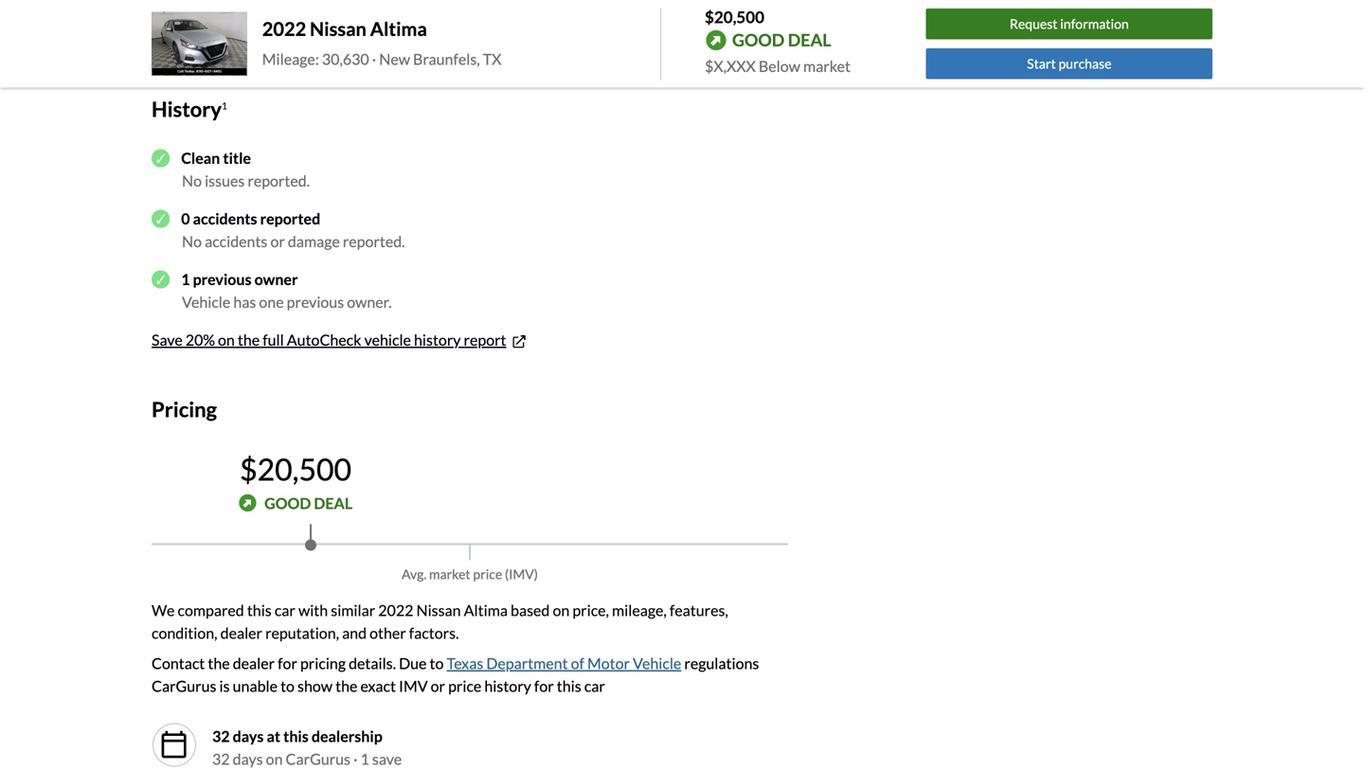 Task type: locate. For each thing, give the bounding box(es) containing it.
1
[[222, 100, 227, 112], [181, 270, 190, 288], [361, 750, 369, 768]]

accidents down 0 accidents reported
[[205, 232, 268, 250]]

dealer up unable
[[233, 654, 275, 672]]

up
[[428, 21, 445, 39]]

details.
[[349, 654, 396, 672]]

price inside the regulations cargurus is unable to show the exact imv or price history for this car
[[448, 677, 482, 695]]

altima inside we compared this car with similar 2022 nissan altima based on price, mileage, features, condition, dealer reputation, and other factors.
[[464, 601, 508, 619]]

32
[[212, 727, 230, 745], [212, 750, 230, 768]]

· left new on the left top of page
[[372, 50, 376, 68]]

1 32 from the top
[[212, 727, 230, 745]]

on right 20%
[[218, 331, 235, 349]]

regulations
[[684, 654, 759, 672]]

1 vertical spatial vehicle
[[633, 654, 682, 672]]

0 vertical spatial on
[[218, 331, 235, 349]]

market
[[803, 57, 851, 75], [429, 566, 471, 582]]

reported.
[[248, 171, 310, 190], [343, 232, 405, 250]]

1 left save on the bottom of page
[[361, 750, 369, 768]]

0 vertical spatial nissan
[[310, 17, 367, 40]]

factors.
[[409, 624, 459, 642]]

2 vertical spatial 1
[[361, 750, 369, 768]]

2 horizontal spatial this
[[557, 677, 581, 695]]

2 horizontal spatial 1
[[361, 750, 369, 768]]

1 vertical spatial altima
[[464, 601, 508, 619]]

reported. up reported
[[248, 171, 310, 190]]

for down reputation,
[[278, 654, 297, 672]]

0 horizontal spatial vehicle
[[182, 293, 230, 311]]

dealership up 30,630
[[300, 21, 370, 39]]

1 vertical spatial price
[[448, 677, 482, 695]]

1 vertical spatial reported.
[[343, 232, 405, 250]]

altima down avg. market price (imv)
[[464, 601, 508, 619]]

1 inside 32 days at this dealership 32 days on cargurus · 1 save
[[361, 750, 369, 768]]

the inside the regulations cargurus is unable to show the exact imv or price history for this car
[[336, 677, 358, 695]]

autocheck
[[287, 331, 361, 349]]

0 horizontal spatial on
[[218, 331, 235, 349]]

one
[[259, 293, 284, 311]]

cargurus
[[152, 677, 216, 695], [286, 750, 351, 768]]

is
[[219, 677, 230, 695]]

0 vertical spatial days
[[233, 727, 264, 745]]

1 horizontal spatial vehicle
[[633, 654, 682, 672]]

1 horizontal spatial 1
[[222, 100, 227, 112]]

1 vertical spatial ·
[[353, 750, 358, 768]]

0 vertical spatial 1
[[222, 100, 227, 112]]

this inside 32 days at this dealership 32 days on cargurus · 1 save
[[283, 727, 309, 745]]

2 vertical spatial on
[[266, 750, 283, 768]]

$20,500
[[705, 7, 765, 27], [240, 451, 352, 487]]

vdpcheck image left clean
[[152, 149, 170, 167]]

0 horizontal spatial market
[[429, 566, 471, 582]]

2 vdpcheck image from the top
[[152, 210, 170, 228]]

market right avg.
[[429, 566, 471, 582]]

accidents for or
[[205, 232, 268, 250]]

1 inside history 1
[[222, 100, 227, 112]]

motor
[[587, 654, 630, 672]]

0 vertical spatial 32
[[212, 727, 230, 745]]

nissan inside we compared this car with similar 2022 nissan altima based on price, mileage, features, condition, dealer reputation, and other factors.
[[416, 601, 461, 619]]

cargurus down contact
[[152, 677, 216, 695]]

previous
[[193, 270, 252, 288], [287, 293, 344, 311]]

0 horizontal spatial ·
[[353, 750, 358, 768]]

purchase
[[1059, 55, 1112, 71]]

1 horizontal spatial reported.
[[343, 232, 405, 250]]

vdpcheck image left 0
[[152, 210, 170, 228]]

vdpcheck image for clean title
[[152, 149, 170, 167]]

vehicle has one previous owner.
[[182, 293, 392, 311]]

0 vertical spatial or
[[270, 232, 285, 250]]

1 horizontal spatial market
[[803, 57, 851, 75]]

2022 inside 2022 nissan altima mileage: 30,630 · new braunfels, tx
[[262, 17, 306, 40]]

the up is on the left
[[208, 654, 230, 672]]

0 horizontal spatial 2022
[[262, 17, 306, 40]]

reported
[[260, 209, 320, 228]]

1 horizontal spatial cargurus
[[286, 750, 351, 768]]

0 vertical spatial vdpcheck image
[[152, 149, 170, 167]]

1 vertical spatial or
[[431, 677, 445, 695]]

for down the due to texas department of motor vehicle
[[534, 677, 554, 695]]

no accidents or damage reported.
[[182, 232, 405, 250]]

reported. right damage
[[343, 232, 405, 250]]

0 vertical spatial 2022
[[262, 17, 306, 40]]

or
[[270, 232, 285, 250], [431, 677, 445, 695]]

new
[[379, 50, 410, 68]]

0 vertical spatial accidents
[[193, 209, 257, 228]]

save 20% on the full autocheck vehicle history report
[[152, 331, 506, 349]]

nissan up factors.
[[416, 601, 461, 619]]

clean title
[[181, 149, 251, 167]]

dealer down compared
[[220, 624, 262, 642]]

0 vertical spatial altima
[[370, 17, 427, 40]]

history
[[414, 331, 461, 349], [485, 677, 531, 695]]

to right the due
[[430, 654, 444, 672]]

history inside save 20% on the full autocheck vehicle history report link
[[414, 331, 461, 349]]

2 vertical spatial this
[[283, 727, 309, 745]]

on down at
[[266, 750, 283, 768]]

car left with
[[275, 601, 295, 619]]

accidents down the issues
[[193, 209, 257, 228]]

or right imv
[[431, 677, 445, 695]]

no down 0
[[182, 232, 202, 250]]

$20,500 for good deal
[[240, 451, 352, 487]]

below
[[759, 57, 801, 75]]

1 vertical spatial this
[[557, 677, 581, 695]]

this
[[247, 601, 272, 619], [557, 677, 581, 695], [283, 727, 309, 745]]

on inside 32 days at this dealership 32 days on cargurus · 1 save
[[266, 750, 283, 768]]

1 vertical spatial for
[[534, 677, 554, 695]]

1 vertical spatial days
[[233, 750, 263, 768]]

vehicle up 20%
[[182, 293, 230, 311]]

·
[[372, 50, 376, 68], [353, 750, 358, 768]]

vehicle right motor
[[633, 654, 682, 672]]

your
[[448, 21, 479, 39]]

1 horizontal spatial history
[[485, 677, 531, 695]]

0 horizontal spatial $20,500
[[240, 451, 352, 487]]

accidents
[[193, 209, 257, 228], [205, 232, 268, 250]]

0 vertical spatial previous
[[193, 270, 252, 288]]

price down texas
[[448, 677, 482, 695]]

vehicle
[[182, 293, 230, 311], [633, 654, 682, 672]]

this right at
[[283, 727, 309, 745]]

1 vertical spatial vdpcheck image
[[152, 210, 170, 228]]

save 20% on the full autocheck vehicle history report image
[[510, 333, 528, 351]]

1 vdpcheck image from the top
[[152, 149, 170, 167]]

2 vertical spatial vdpcheck image
[[152, 270, 170, 288]]

2022 nissan altima mileage: 30,630 · new braunfels, tx
[[262, 17, 502, 68]]

0 horizontal spatial history
[[414, 331, 461, 349]]

clean
[[181, 149, 220, 167]]

head to the dealership to finish up your sale.
[[220, 21, 511, 39]]

price
[[473, 566, 502, 582], [448, 677, 482, 695]]

1 horizontal spatial on
[[266, 750, 283, 768]]

1 vertical spatial car
[[584, 677, 605, 695]]

vdpcheck image up save
[[152, 270, 170, 288]]

price left (imv)
[[473, 566, 502, 582]]

1 horizontal spatial 2022
[[378, 601, 413, 619]]

1 vertical spatial history
[[485, 677, 531, 695]]

request information button
[[926, 9, 1213, 40]]

1 horizontal spatial this
[[283, 727, 309, 745]]

contact
[[152, 654, 205, 672]]

1 vertical spatial no
[[182, 232, 202, 250]]

1 down 0
[[181, 270, 190, 288]]

due to texas department of motor vehicle
[[399, 654, 682, 672]]

head
[[220, 21, 255, 39]]

$x,xxx below market
[[705, 57, 851, 75]]

this inside the regulations cargurus is unable to show the exact imv or price history for this car
[[557, 677, 581, 695]]

nissan
[[310, 17, 367, 40], [416, 601, 461, 619]]

show
[[298, 677, 333, 695]]

due
[[399, 654, 427, 672]]

this down texas department of motor vehicle link
[[557, 677, 581, 695]]

request
[[1010, 16, 1058, 32]]

dealership
[[300, 21, 370, 39], [312, 727, 383, 745]]

on left price,
[[553, 601, 570, 619]]

0 horizontal spatial reported.
[[248, 171, 310, 190]]

save
[[372, 750, 402, 768]]

1 horizontal spatial altima
[[464, 601, 508, 619]]

avg.
[[402, 566, 427, 582]]

0 vertical spatial reported.
[[248, 171, 310, 190]]

1 vertical spatial 2022
[[378, 601, 413, 619]]

history left report
[[414, 331, 461, 349]]

0 vertical spatial no
[[182, 171, 202, 190]]

1 vertical spatial 32
[[212, 750, 230, 768]]

3 vdpcheck image from the top
[[152, 270, 170, 288]]

no down clean
[[182, 171, 202, 190]]

1 horizontal spatial or
[[431, 677, 445, 695]]

0 horizontal spatial nissan
[[310, 17, 367, 40]]

1 horizontal spatial previous
[[287, 293, 344, 311]]

history
[[152, 97, 222, 121]]

for inside the regulations cargurus is unable to show the exact imv or price history for this car
[[534, 677, 554, 695]]

2 no from the top
[[182, 232, 202, 250]]

0 vertical spatial for
[[278, 654, 297, 672]]

we compared this car with similar 2022 nissan altima based on price, mileage, features, condition, dealer reputation, and other factors.
[[152, 601, 728, 642]]

· left save on the bottom of page
[[353, 750, 358, 768]]

history down department
[[485, 677, 531, 695]]

for
[[278, 654, 297, 672], [534, 677, 554, 695]]

imv
[[399, 677, 428, 695]]

0 vertical spatial $20,500
[[705, 7, 765, 27]]

mileage,
[[612, 601, 667, 619]]

0 vertical spatial dealer
[[220, 624, 262, 642]]

0 horizontal spatial previous
[[193, 270, 252, 288]]

0 vertical spatial dealership
[[300, 21, 370, 39]]

to inside the regulations cargurus is unable to show the exact imv or price history for this car
[[281, 677, 295, 695]]

nissan up 30,630
[[310, 17, 367, 40]]

0 vertical spatial cargurus
[[152, 677, 216, 695]]

has
[[233, 293, 256, 311]]

1 horizontal spatial ·
[[372, 50, 376, 68]]

2022 up other
[[378, 601, 413, 619]]

1 horizontal spatial car
[[584, 677, 605, 695]]

0 vertical spatial market
[[803, 57, 851, 75]]

0 vertical spatial this
[[247, 601, 272, 619]]

2022 nissan altima image
[[152, 12, 247, 76]]

we
[[152, 601, 175, 619]]

1 horizontal spatial $20,500
[[705, 7, 765, 27]]

to down contact the dealer for pricing details.
[[281, 677, 295, 695]]

the
[[275, 21, 297, 39], [238, 331, 260, 349], [208, 654, 230, 672], [336, 677, 358, 695]]

0 vertical spatial ·
[[372, 50, 376, 68]]

altima up new on the left top of page
[[370, 17, 427, 40]]

1 vertical spatial nissan
[[416, 601, 461, 619]]

1 vertical spatial accidents
[[205, 232, 268, 250]]

car down motor
[[584, 677, 605, 695]]

cargurus left save on the bottom of page
[[286, 750, 351, 768]]

2 days from the top
[[233, 750, 263, 768]]

dealership up save on the bottom of page
[[312, 727, 383, 745]]

0 horizontal spatial this
[[247, 601, 272, 619]]

0 horizontal spatial for
[[278, 654, 297, 672]]

the right show
[[336, 677, 358, 695]]

start
[[1027, 55, 1056, 71]]

or down reported
[[270, 232, 285, 250]]

altima
[[370, 17, 427, 40], [464, 601, 508, 619]]

market down deal
[[803, 57, 851, 75]]

previous up autocheck
[[287, 293, 344, 311]]

1 horizontal spatial for
[[534, 677, 554, 695]]

· inside 32 days at this dealership 32 days on cargurus · 1 save
[[353, 750, 358, 768]]

1 vertical spatial market
[[429, 566, 471, 582]]

0 horizontal spatial altima
[[370, 17, 427, 40]]

0 horizontal spatial car
[[275, 601, 295, 619]]

other
[[370, 624, 406, 642]]

days left at
[[233, 727, 264, 745]]

1 horizontal spatial nissan
[[416, 601, 461, 619]]

2 horizontal spatial on
[[553, 601, 570, 619]]

this right compared
[[247, 601, 272, 619]]

altima inside 2022 nissan altima mileage: 30,630 · new braunfels, tx
[[370, 17, 427, 40]]

2022 up mileage:
[[262, 17, 306, 40]]

0 horizontal spatial cargurus
[[152, 677, 216, 695]]

owner
[[254, 270, 298, 288]]

previous up has
[[193, 270, 252, 288]]

to
[[258, 21, 272, 39], [372, 21, 387, 39], [430, 654, 444, 672], [281, 677, 295, 695]]

at
[[267, 727, 280, 745]]

1 vertical spatial $20,500
[[240, 451, 352, 487]]

accidents for reported
[[193, 209, 257, 228]]

1 no from the top
[[182, 171, 202, 190]]

start purchase
[[1027, 55, 1112, 71]]

1 vertical spatial cargurus
[[286, 750, 351, 768]]

0 vertical spatial car
[[275, 601, 295, 619]]

30,630
[[322, 50, 369, 68]]

vdpcheck image
[[152, 149, 170, 167], [152, 210, 170, 228], [152, 270, 170, 288]]

owner.
[[347, 293, 392, 311]]

1 vertical spatial dealership
[[312, 727, 383, 745]]

0 vertical spatial history
[[414, 331, 461, 349]]

1 up clean title at the left top of page
[[222, 100, 227, 112]]

1 vertical spatial dealer
[[233, 654, 275, 672]]

days down unable
[[233, 750, 263, 768]]

1 vertical spatial on
[[553, 601, 570, 619]]

1 vertical spatial 1
[[181, 270, 190, 288]]

no
[[182, 171, 202, 190], [182, 232, 202, 250]]



Task type: vqa. For each thing, say whether or not it's contained in the screenshot.
these on the right of the page
no



Task type: describe. For each thing, give the bounding box(es) containing it.
avg. market price (imv)
[[402, 566, 538, 582]]

0 accidents reported
[[181, 209, 320, 228]]

1 vertical spatial previous
[[287, 293, 344, 311]]

deal
[[314, 494, 353, 512]]

department
[[486, 654, 568, 672]]

texas department of motor vehicle link
[[447, 654, 682, 672]]

information
[[1060, 16, 1129, 32]]

1 days from the top
[[233, 727, 264, 745]]

vehicle
[[364, 331, 411, 349]]

to left the 'finish'
[[372, 21, 387, 39]]

similar
[[331, 601, 375, 619]]

damage
[[288, 232, 340, 250]]

start purchase button
[[926, 48, 1213, 79]]

dealership inside 32 days at this dealership 32 days on cargurus · 1 save
[[312, 727, 383, 745]]

history 1
[[152, 97, 227, 121]]

cargurus inside 32 days at this dealership 32 days on cargurus · 1 save
[[286, 750, 351, 768]]

car inside the regulations cargurus is unable to show the exact imv or price history for this car
[[584, 677, 605, 695]]

mileage:
[[262, 50, 319, 68]]

vdpcheck image for 1 previous owner
[[152, 270, 170, 288]]

request information
[[1010, 16, 1129, 32]]

of
[[571, 654, 585, 672]]

32 days at this dealership 32 days on cargurus · 1 save
[[212, 727, 402, 768]]

good
[[732, 30, 785, 50]]

0 vertical spatial price
[[473, 566, 502, 582]]

on inside we compared this car with similar 2022 nissan altima based on price, mileage, features, condition, dealer reputation, and other factors.
[[553, 601, 570, 619]]

the left full
[[238, 331, 260, 349]]

good deal image
[[239, 494, 257, 512]]

or inside the regulations cargurus is unable to show the exact imv or price history for this car
[[431, 677, 445, 695]]

contact the dealer for pricing details.
[[152, 654, 396, 672]]

full
[[263, 331, 284, 349]]

good
[[265, 494, 311, 512]]

good deal
[[265, 494, 353, 512]]

compared
[[178, 601, 244, 619]]

no for no accidents or damage reported.
[[182, 232, 202, 250]]

regulations cargurus is unable to show the exact imv or price history for this car
[[152, 654, 759, 695]]

no for no issues reported.
[[182, 171, 202, 190]]

32 days at this dealership image
[[159, 730, 189, 760]]

cargurus inside the regulations cargurus is unable to show the exact imv or price history for this car
[[152, 677, 216, 695]]

pricing
[[152, 397, 217, 421]]

report
[[464, 331, 506, 349]]

history inside the regulations cargurus is unable to show the exact imv or price history for this car
[[485, 677, 531, 695]]

dealer inside we compared this car with similar 2022 nissan altima based on price, mileage, features, condition, dealer reputation, and other factors.
[[220, 624, 262, 642]]

texas
[[447, 654, 483, 672]]

deal
[[788, 30, 831, 50]]

on inside save 20% on the full autocheck vehicle history report link
[[218, 331, 235, 349]]

sale.
[[482, 21, 511, 39]]

the up mileage:
[[275, 21, 297, 39]]

based
[[511, 601, 550, 619]]

0 horizontal spatial or
[[270, 232, 285, 250]]

nissan inside 2022 nissan altima mileage: 30,630 · new braunfels, tx
[[310, 17, 367, 40]]

title
[[223, 149, 251, 167]]

no issues reported.
[[182, 171, 310, 190]]

good deal
[[732, 30, 831, 50]]

0
[[181, 209, 190, 228]]

with
[[298, 601, 328, 619]]

exact
[[360, 677, 396, 695]]

reputation,
[[265, 624, 339, 642]]

finish
[[389, 21, 425, 39]]

tx
[[483, 50, 502, 68]]

$x,xxx
[[705, 57, 756, 75]]

32 days at this dealership image
[[152, 722, 197, 768]]

issues
[[205, 171, 245, 190]]

condition,
[[152, 624, 217, 642]]

(imv)
[[505, 566, 538, 582]]

unable
[[233, 677, 278, 695]]

20%
[[186, 331, 215, 349]]

vdpcheck image for 0 accidents reported
[[152, 210, 170, 228]]

· inside 2022 nissan altima mileage: 30,630 · new braunfels, tx
[[372, 50, 376, 68]]

to right head
[[258, 21, 272, 39]]

braunfels,
[[413, 50, 480, 68]]

features,
[[670, 601, 728, 619]]

pricing
[[300, 654, 346, 672]]

car inside we compared this car with similar 2022 nissan altima based on price, mileage, features, condition, dealer reputation, and other factors.
[[275, 601, 295, 619]]

save 20% on the full autocheck vehicle history report link
[[152, 331, 528, 351]]

2 32 from the top
[[212, 750, 230, 768]]

price,
[[573, 601, 609, 619]]

0 horizontal spatial 1
[[181, 270, 190, 288]]

this inside we compared this car with similar 2022 nissan altima based on price, mileage, features, condition, dealer reputation, and other factors.
[[247, 601, 272, 619]]

and
[[342, 624, 367, 642]]

0 vertical spatial vehicle
[[182, 293, 230, 311]]

save
[[152, 331, 183, 349]]

$20,500 for $x,xxx
[[705, 7, 765, 27]]

1 previous owner
[[181, 270, 298, 288]]

2022 inside we compared this car with similar 2022 nissan altima based on price, mileage, features, condition, dealer reputation, and other factors.
[[378, 601, 413, 619]]



